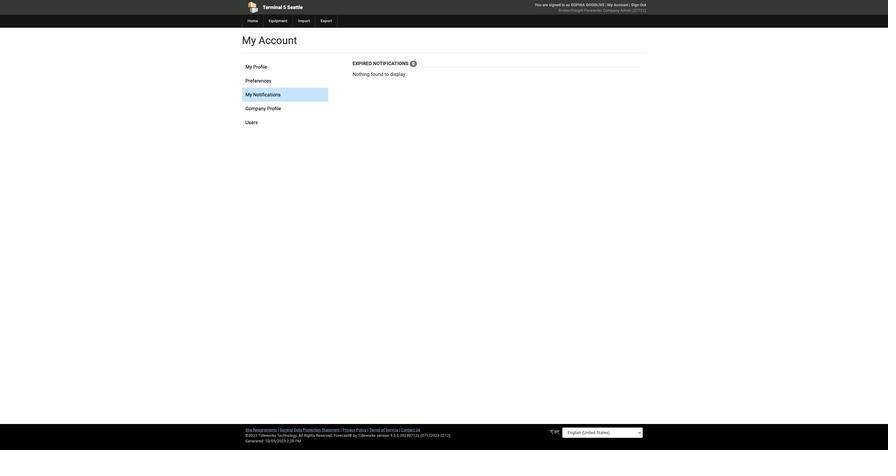 Task type: locate. For each thing, give the bounding box(es) containing it.
display.
[[390, 72, 406, 77]]

in
[[562, 3, 565, 7]]

notifications
[[373, 61, 409, 66], [253, 92, 281, 97]]

my inside the you are signed in as sophia goodlive | my account | sign out broker/freight forwarder company admin (57721)
[[607, 3, 613, 7]]

broker/freight
[[559, 8, 584, 13]]

account down the 'equipment' link
[[259, 34, 297, 46]]

1 vertical spatial profile
[[267, 106, 281, 111]]

notifications inside expired notifications 0
[[373, 61, 409, 66]]

rights
[[304, 434, 315, 438]]

by
[[353, 434, 357, 438]]

my for my profile
[[245, 64, 252, 70]]

0 vertical spatial notifications
[[373, 61, 409, 66]]

equipment link
[[263, 15, 293, 28]]

company up users at the left top of page
[[245, 106, 266, 111]]

1 vertical spatial notifications
[[253, 92, 281, 97]]

equipment
[[269, 19, 287, 23]]

0 vertical spatial company
[[603, 8, 619, 13]]

statement
[[322, 428, 340, 433]]

users
[[245, 120, 258, 125]]

company down my account link
[[603, 8, 619, 13]]

policy
[[356, 428, 367, 433]]

profile down 'my notifications'
[[267, 106, 281, 111]]

(07122023-
[[421, 434, 440, 438]]

my profile
[[245, 64, 267, 70]]

company profile
[[245, 106, 281, 111]]

my down home "link"
[[242, 34, 256, 46]]

version
[[377, 434, 389, 438]]

my for my notifications
[[245, 92, 252, 97]]

10/05/2023
[[265, 439, 286, 444]]

sophia
[[571, 3, 585, 7]]

account inside the you are signed in as sophia goodlive | my account | sign out broker/freight forwarder company admin (57721)
[[614, 3, 628, 7]]

my up "preferences"
[[245, 64, 252, 70]]

1 horizontal spatial profile
[[267, 106, 281, 111]]

0 horizontal spatial notifications
[[253, 92, 281, 97]]

| right goodlive
[[605, 3, 606, 7]]

1 horizontal spatial company
[[603, 8, 619, 13]]

| up 9.5.0.202307122
[[399, 428, 400, 433]]

found
[[371, 72, 383, 77]]

nothing found to display.
[[353, 72, 406, 77]]

my
[[607, 3, 613, 7], [242, 34, 256, 46], [245, 64, 252, 70], [245, 92, 252, 97]]

profile for my profile
[[253, 64, 267, 70]]

general data protection statement link
[[280, 428, 340, 433]]

0 horizontal spatial profile
[[253, 64, 267, 70]]

profile
[[253, 64, 267, 70], [267, 106, 281, 111]]

privacy
[[343, 428, 355, 433]]

5
[[283, 5, 286, 10]]

seattle
[[287, 5, 303, 10]]

company inside the you are signed in as sophia goodlive | my account | sign out broker/freight forwarder company admin (57721)
[[603, 8, 619, 13]]

signed
[[549, 3, 561, 7]]

0 vertical spatial account
[[614, 3, 628, 7]]

0 horizontal spatial account
[[259, 34, 297, 46]]

company
[[603, 8, 619, 13], [245, 106, 266, 111]]

notifications up company profile
[[253, 92, 281, 97]]

reserved.
[[316, 434, 333, 438]]

0 vertical spatial profile
[[253, 64, 267, 70]]

notifications for expired
[[373, 61, 409, 66]]

you
[[535, 3, 542, 7]]

forwarder
[[584, 8, 602, 13]]

(57721)
[[633, 8, 646, 13]]

of
[[381, 428, 385, 433]]

account
[[614, 3, 628, 7], [259, 34, 297, 46]]

sign out link
[[631, 3, 646, 7]]

my down "preferences"
[[245, 92, 252, 97]]

forecast®
[[334, 434, 352, 438]]

home link
[[242, 15, 263, 28]]

export
[[321, 19, 332, 23]]

import
[[298, 19, 310, 23]]

account up admin
[[614, 3, 628, 7]]

1 vertical spatial company
[[245, 106, 266, 111]]

my right goodlive
[[607, 3, 613, 7]]

2212)
[[440, 434, 450, 438]]

generated:
[[245, 439, 264, 444]]

profile up "preferences"
[[253, 64, 267, 70]]

|
[[605, 3, 606, 7], [629, 3, 630, 7], [278, 428, 279, 433], [341, 428, 342, 433], [367, 428, 368, 433], [399, 428, 400, 433]]

1 horizontal spatial account
[[614, 3, 628, 7]]

service
[[386, 428, 398, 433]]

terminal
[[263, 5, 282, 10]]

protection
[[303, 428, 321, 433]]

1 horizontal spatial notifications
[[373, 61, 409, 66]]

requirements
[[253, 428, 277, 433]]

notifications up to
[[373, 61, 409, 66]]

data
[[294, 428, 302, 433]]

notifications for my
[[253, 92, 281, 97]]

site requirements link
[[245, 428, 277, 433]]



Task type: vqa. For each thing, say whether or not it's contained in the screenshot.
8:00
no



Task type: describe. For each thing, give the bounding box(es) containing it.
9.5.0.202307122
[[390, 434, 420, 438]]

my notifications
[[245, 92, 281, 97]]

| up tideworks
[[367, 428, 368, 433]]

terminal 5 seattle link
[[242, 0, 404, 15]]

terms of service link
[[369, 428, 398, 433]]

contact
[[401, 428, 415, 433]]

admin
[[620, 8, 632, 13]]

| left general
[[278, 428, 279, 433]]

sign
[[631, 3, 639, 7]]

privacy policy link
[[343, 428, 367, 433]]

my account
[[242, 34, 297, 46]]

as
[[566, 3, 570, 7]]

| up forecast®
[[341, 428, 342, 433]]

out
[[640, 3, 646, 7]]

terminal 5 seattle
[[263, 5, 303, 10]]

terms
[[369, 428, 380, 433]]

0
[[412, 62, 415, 66]]

all
[[299, 434, 303, 438]]

us
[[416, 428, 420, 433]]

2:20
[[287, 439, 294, 444]]

my account link
[[607, 3, 628, 7]]

preferences
[[245, 78, 271, 84]]

pm
[[295, 439, 301, 444]]

my for my account
[[242, 34, 256, 46]]

contact us link
[[401, 428, 420, 433]]

are
[[542, 3, 548, 7]]

technology.
[[277, 434, 298, 438]]

expired
[[353, 61, 372, 66]]

©2023 tideworks
[[245, 434, 276, 438]]

export link
[[315, 15, 337, 28]]

import link
[[293, 15, 315, 28]]

expired notifications 0
[[353, 61, 415, 66]]

tideworks
[[358, 434, 376, 438]]

goodlive
[[586, 3, 605, 7]]

| left sign at the top of page
[[629, 3, 630, 7]]

site requirements | general data protection statement | privacy policy | terms of service | contact us ©2023 tideworks technology. all rights reserved. forecast® by tideworks version 9.5.0.202307122 (07122023-2212) generated: 10/05/2023 2:20 pm
[[245, 428, 450, 444]]

0 horizontal spatial company
[[245, 106, 266, 111]]

site
[[245, 428, 252, 433]]

to
[[385, 72, 389, 77]]

nothing
[[353, 72, 370, 77]]

profile for company profile
[[267, 106, 281, 111]]

you are signed in as sophia goodlive | my account | sign out broker/freight forwarder company admin (57721)
[[535, 3, 646, 13]]

general
[[280, 428, 293, 433]]

1 vertical spatial account
[[259, 34, 297, 46]]

home
[[248, 19, 258, 23]]



